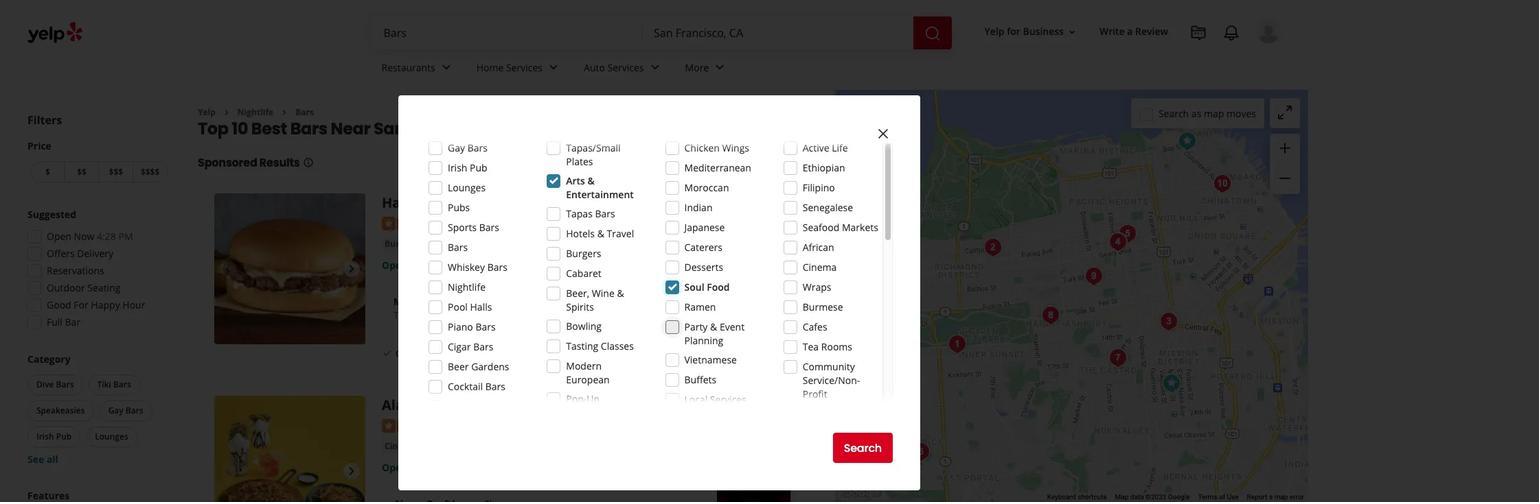 Task type: locate. For each thing, give the bounding box(es) containing it.
user actions element
[[974, 17, 1300, 102]]

1 horizontal spatial cinema
[[510, 396, 562, 415]]

previous image for hard rock cafe
[[220, 261, 236, 278]]

1 24 chevron down v2 image from the left
[[438, 59, 454, 76]]

mini bar sf image
[[1080, 263, 1107, 290]]

auto
[[584, 61, 605, 74]]

16 chevron right v2 image
[[279, 107, 290, 118]]

2 vertical spatial cinema
[[385, 441, 416, 452]]

pm for open now 4:28 pm
[[118, 230, 133, 243]]

community service/non- profit
[[803, 361, 860, 401]]

24 chevron down v2 image left home
[[438, 59, 454, 76]]

0 vertical spatial map
[[1204, 107, 1224, 120]]

irish up cafe
[[448, 161, 467, 174]]

map left error
[[1274, 494, 1288, 501]]

24 chevron down v2 image for auto services
[[647, 59, 663, 76]]

1 16 checkmark v2 image from the left
[[382, 348, 393, 359]]

cinema down african
[[803, 261, 837, 274]]

seating
[[87, 282, 120, 295]]

yelp
[[985, 25, 1004, 38], [198, 106, 216, 118]]

1 horizontal spatial map
[[1274, 494, 1288, 501]]

burgers inside button
[[385, 238, 417, 250]]

search as map moves
[[1159, 107, 1256, 120]]

2 horizontal spatial services
[[710, 394, 746, 407]]

soul
[[684, 281, 704, 294]]

1 horizontal spatial delivery
[[485, 348, 518, 360]]

auto services link
[[573, 49, 674, 89]]

0 vertical spatial irish pub
[[448, 161, 487, 174]]

services for auto services
[[607, 61, 644, 74]]

price group
[[27, 139, 170, 185]]

map for error
[[1274, 494, 1288, 501]]

here
[[468, 295, 491, 308]]

1 horizontal spatial 24 chevron down v2 image
[[647, 59, 663, 76]]

delivery down open now 4:28 pm
[[77, 247, 113, 260]]

of
[[1219, 494, 1225, 501]]

search inside 'button'
[[844, 441, 882, 456]]

cocktail left "hotels"
[[531, 238, 565, 250]]

0 horizontal spatial pm
[[118, 230, 133, 243]]

services left 24 chevron down v2 icon
[[506, 61, 543, 74]]

kicks
[[424, 295, 449, 308]]

menu
[[470, 309, 496, 322]]

& inside arts & entertainment
[[588, 174, 595, 187]]

search dialog
[[0, 0, 1539, 503]]

1 vertical spatial hard rock cafe image
[[214, 194, 365, 345]]

piano bars
[[448, 321, 496, 334]]

0 horizontal spatial irish pub
[[36, 431, 72, 443]]

cocktail bars down tapas at the top left of page
[[531, 238, 585, 250]]

1 vertical spatial gay bars
[[108, 405, 143, 417]]

nightlife left 16 chevron right v2 icon
[[238, 106, 273, 118]]

1 horizontal spatial pm
[[460, 259, 474, 272]]

0 vertical spatial group
[[1270, 134, 1300, 194]]

outdoor for outdoor seating
[[47, 282, 85, 295]]

1 horizontal spatial gay
[[448, 141, 465, 155]]

24 chevron down v2 image
[[438, 59, 454, 76], [647, 59, 663, 76], [712, 59, 728, 76]]

community
[[803, 361, 855, 374]]

a right write
[[1127, 25, 1133, 38]]

scarlet lounge image
[[979, 234, 1006, 261]]

lounges up the pubs
[[448, 181, 486, 194]]

cafes
[[803, 321, 827, 334]]

services for home services
[[506, 61, 543, 74]]

0 horizontal spatial map
[[1204, 107, 1224, 120]]

bar
[[65, 316, 80, 329]]

outdoor left the seating
[[396, 348, 429, 360]]

16 checkmark v2 image left outdoor seating
[[382, 348, 393, 359]]

2 slideshow element from the top
[[214, 396, 365, 503]]

$$$$ button
[[133, 161, 168, 183]]

0 vertical spatial search
[[1159, 107, 1189, 120]]

1 previous image from the top
[[220, 261, 236, 278]]

irish pub up "all" on the left bottom of the page
[[36, 431, 72, 443]]

a for report
[[1269, 494, 1273, 501]]

0 vertical spatial hard rock cafe image
[[1195, 104, 1222, 132]]

yelp inside button
[[985, 25, 1004, 38]]

yelp left for
[[985, 25, 1004, 38]]

lion's den bar and lounge image
[[1208, 170, 1236, 197]]

projects image
[[1190, 25, 1207, 41]]

1 vertical spatial a
[[1269, 494, 1273, 501]]

1 vertical spatial cocktail
[[448, 380, 483, 394]]

cocktail bars inside search dialog
[[448, 380, 505, 394]]

spirits
[[566, 301, 594, 314]]

1 horizontal spatial services
[[607, 61, 644, 74]]

1 horizontal spatial restaurants
[[566, 407, 620, 420]]

pm right 10:00
[[460, 259, 474, 272]]

1 vertical spatial search
[[844, 441, 882, 456]]

irish pub inside button
[[36, 431, 72, 443]]

write a review link
[[1094, 20, 1174, 44]]

services right the auto
[[607, 61, 644, 74]]

as
[[1191, 107, 1201, 120]]

(traditional)
[[469, 238, 520, 250]]

search button
[[833, 433, 893, 464]]

group containing category
[[25, 353, 170, 467]]

1 horizontal spatial cocktail bars
[[531, 238, 585, 250]]

16 info v2 image
[[303, 158, 314, 169]]

24 chevron down v2 image for more
[[712, 59, 728, 76]]

1 vertical spatial previous image
[[220, 464, 236, 480]]

outdoor for outdoor seating
[[396, 348, 429, 360]]

16 checkmark v2 image for outdoor seating
[[382, 348, 393, 359]]

$ button
[[30, 161, 64, 183]]

cocktail
[[531, 238, 565, 250], [448, 380, 483, 394]]

1 horizontal spatial 16 checkmark v2 image
[[471, 348, 482, 359]]

10
[[232, 118, 248, 140]]

2 horizontal spatial 24 chevron down v2 image
[[712, 59, 728, 76]]

local
[[684, 394, 708, 407]]

0 horizontal spatial irish
[[36, 431, 54, 443]]

cafe
[[456, 194, 486, 212]]

& right wine
[[617, 287, 624, 300]]

0 horizontal spatial 16 checkmark v2 image
[[382, 348, 393, 359]]

dive
[[36, 379, 54, 391]]

1 vertical spatial pub
[[56, 431, 72, 443]]

2 24 chevron down v2 image from the left
[[647, 59, 663, 76]]

error
[[1290, 494, 1304, 501]]

0 horizontal spatial gay
[[108, 405, 123, 417]]

1 vertical spatial group
[[23, 208, 170, 334]]

0 vertical spatial cocktail bars
[[531, 238, 585, 250]]

burgers down 2.8 star rating image
[[385, 238, 417, 250]]

1 vertical spatial irish pub
[[36, 431, 72, 443]]

lounges inside 'lounges' button
[[95, 431, 128, 443]]

restaurants up san
[[382, 61, 435, 74]]

gay bars inside button
[[108, 405, 143, 417]]

& right arts
[[588, 174, 595, 187]]

open down cinema link
[[382, 461, 408, 474]]

0 horizontal spatial 24 chevron down v2 image
[[438, 59, 454, 76]]

fisherman's wharf
[[593, 238, 677, 251]]

24 chevron down v2 image right auto services
[[647, 59, 663, 76]]

1 vertical spatial outdoor
[[396, 348, 429, 360]]

1 vertical spatial gay
[[108, 405, 123, 417]]

0 horizontal spatial burgers
[[385, 238, 417, 250]]

yelp left 16 chevron right v2 image
[[198, 106, 216, 118]]

0 horizontal spatial a
[[1127, 25, 1133, 38]]

whiskey bars
[[448, 261, 507, 274]]

search
[[1159, 107, 1189, 120], [844, 441, 882, 456]]

chicken
[[684, 141, 720, 155]]

terms of use link
[[1198, 494, 1239, 501]]

1 horizontal spatial burgers
[[566, 247, 601, 260]]

cigar bars
[[448, 341, 493, 354]]

1 horizontal spatial irish pub
[[448, 161, 487, 174]]

yelp for yelp for business
[[985, 25, 1004, 38]]

24 chevron down v2 image inside auto services link
[[647, 59, 663, 76]]

1 horizontal spatial irish
[[448, 161, 467, 174]]

cocktail up drafthouse
[[448, 380, 483, 394]]

1 vertical spatial cinema
[[510, 396, 562, 415]]

0 horizontal spatial services
[[506, 61, 543, 74]]

$$ button
[[64, 161, 99, 183]]

2 horizontal spatial cinema
[[803, 261, 837, 274]]

chicken wings
[[684, 141, 749, 155]]

more
[[558, 309, 582, 322]]

kennedy's indian curry house & irish pub image
[[1173, 127, 1201, 155]]

1 vertical spatial nightlife
[[448, 281, 486, 294]]

the sage & drifter image
[[943, 331, 971, 358]]

soul food
[[684, 281, 730, 294]]

pub
[[470, 161, 487, 174], [56, 431, 72, 443]]

gay bars down tiki bars button
[[108, 405, 143, 417]]

delivery up gardens on the left of page
[[485, 348, 518, 360]]

local services
[[684, 394, 746, 407]]

write
[[1100, 25, 1125, 38]]

0 vertical spatial pm
[[118, 230, 133, 243]]

16 checkmark v2 image
[[382, 348, 393, 359], [471, 348, 482, 359]]

0 vertical spatial a
[[1127, 25, 1133, 38]]

near
[[331, 118, 370, 140]]

24 chevron down v2 image right more
[[712, 59, 728, 76]]

0 horizontal spatial restaurants
[[382, 61, 435, 74]]

mediterranean
[[684, 161, 751, 174]]

1 horizontal spatial pub
[[470, 161, 487, 174]]

gay bars button
[[99, 401, 152, 422]]

slideshow element
[[214, 194, 365, 345], [214, 396, 365, 503]]

0 horizontal spatial cinema
[[385, 441, 416, 452]]

pop-
[[566, 393, 587, 406]]

2 vertical spatial open
[[382, 461, 408, 474]]

0 horizontal spatial lounges
[[95, 431, 128, 443]]

american (traditional) button
[[425, 238, 523, 251]]

up
[[587, 393, 600, 406]]

24 chevron down v2 image inside 'more' link
[[712, 59, 728, 76]]

dahlia lounge image
[[1155, 308, 1182, 335]]

2 16 checkmark v2 image from the left
[[471, 348, 482, 359]]

group
[[1270, 134, 1300, 194], [23, 208, 170, 334], [25, 353, 170, 467]]

1 vertical spatial yelp
[[198, 106, 216, 118]]

services right local
[[710, 394, 746, 407]]

last call bar image
[[1104, 344, 1131, 372]]

a for write
[[1127, 25, 1133, 38]]

senegalese
[[803, 201, 853, 214]]

16 checkmark v2 image up beer gardens
[[471, 348, 482, 359]]

suggested
[[27, 208, 76, 221]]

hard rock cafe image
[[1195, 104, 1222, 132], [214, 194, 365, 345]]

fisherman's
[[593, 238, 647, 251]]

entertainment
[[566, 188, 634, 201]]

0 vertical spatial gay bars
[[448, 141, 488, 155]]

outdoor up good
[[47, 282, 85, 295]]

gay down francisco,
[[448, 141, 465, 155]]

1 horizontal spatial cocktail
[[531, 238, 565, 250]]

1 horizontal spatial yelp
[[985, 25, 1004, 38]]

0 horizontal spatial pub
[[56, 431, 72, 443]]

alamo
[[382, 396, 426, 415]]

irish up see all
[[36, 431, 54, 443]]

0 vertical spatial cocktail
[[531, 238, 565, 250]]

irish pub
[[448, 161, 487, 174], [36, 431, 72, 443]]

0 vertical spatial nightlife
[[238, 106, 273, 118]]

& for hotels
[[597, 227, 604, 240]]

burgers up "cabaret"
[[566, 247, 601, 260]]

0 vertical spatial outdoor
[[47, 282, 85, 295]]

cocktail bars inside button
[[531, 238, 585, 250]]

slideshow element for alamo drafthouse cinema new mission
[[214, 396, 365, 503]]

tapas
[[566, 207, 593, 220]]

16 chevron down v2 image
[[1067, 27, 1078, 38]]

0 vertical spatial open
[[47, 230, 71, 243]]

planning
[[684, 334, 723, 348]]

0 vertical spatial restaurants
[[382, 61, 435, 74]]

1 vertical spatial slideshow element
[[214, 396, 365, 503]]

fermentation lab image
[[1114, 220, 1141, 248]]

1 vertical spatial lounges
[[95, 431, 128, 443]]

24 chevron down v2 image inside restaurants link
[[438, 59, 454, 76]]

1 slideshow element from the top
[[214, 194, 365, 345]]

open down burgers "link"
[[382, 259, 408, 272]]

3 24 chevron down v2 image from the left
[[712, 59, 728, 76]]

gay down tiki bars button
[[108, 405, 123, 417]]

open up offers
[[47, 230, 71, 243]]

1 horizontal spatial hard rock cafe image
[[1195, 104, 1222, 132]]

magic kicks off here try our new kids menu today! read more
[[394, 295, 582, 322]]

1 vertical spatial restaurants
[[566, 407, 620, 420]]

cocktail inside button
[[531, 238, 565, 250]]

& inside party & event planning
[[710, 321, 717, 334]]

&
[[588, 174, 595, 187], [597, 227, 604, 240], [617, 287, 624, 300], [710, 321, 717, 334]]

& inside beer, wine & spirits
[[617, 287, 624, 300]]

american
[[428, 238, 467, 250]]

cinema left pop-
[[510, 396, 562, 415]]

today!
[[499, 309, 526, 322]]

services inside search dialog
[[710, 394, 746, 407]]

cocktail bars down beer gardens
[[448, 380, 505, 394]]

2 vertical spatial group
[[25, 353, 170, 467]]

business categories element
[[371, 49, 1281, 89]]

previous image
[[220, 261, 236, 278], [220, 464, 236, 480]]

home services
[[476, 61, 543, 74]]

new
[[566, 396, 597, 415]]

data
[[1130, 494, 1144, 501]]

1 horizontal spatial lounges
[[448, 181, 486, 194]]

pub inside button
[[56, 431, 72, 443]]

gay inside search dialog
[[448, 141, 465, 155]]

& up planning
[[710, 321, 717, 334]]

restaurants down up
[[566, 407, 620, 420]]

active life
[[803, 141, 848, 155]]

open until 10:00 pm
[[382, 259, 474, 272]]

sponsored
[[198, 155, 257, 171]]

more
[[685, 61, 709, 74]]

zoom in image
[[1277, 140, 1293, 156]]

1 horizontal spatial nightlife
[[448, 281, 486, 294]]

search left as
[[1159, 107, 1189, 120]]

0 horizontal spatial hard rock cafe image
[[214, 194, 365, 345]]

& left travel
[[597, 227, 604, 240]]

0 vertical spatial yelp
[[985, 25, 1004, 38]]

cinema inside button
[[385, 441, 416, 452]]

0 horizontal spatial delivery
[[77, 247, 113, 260]]

a inside the write a review link
[[1127, 25, 1133, 38]]

pub up cafe
[[470, 161, 487, 174]]

bars
[[295, 106, 314, 118], [290, 118, 327, 140], [467, 141, 488, 155], [595, 207, 615, 220], [479, 221, 499, 234], [567, 238, 585, 250], [448, 241, 468, 254], [487, 261, 507, 274], [476, 321, 496, 334], [473, 341, 493, 354], [56, 379, 74, 391], [113, 379, 131, 391], [485, 380, 505, 394], [126, 405, 143, 417]]

1 vertical spatial open
[[382, 259, 408, 272]]

0 horizontal spatial nightlife
[[238, 106, 273, 118]]

next image
[[343, 261, 360, 278]]

gay bars inside search dialog
[[448, 141, 488, 155]]

1 vertical spatial map
[[1274, 494, 1288, 501]]

lounges down gay bars button
[[95, 431, 128, 443]]

0 horizontal spatial search
[[844, 441, 882, 456]]

None search field
[[373, 16, 954, 49]]

& for party
[[710, 321, 717, 334]]

0 horizontal spatial cocktail
[[448, 380, 483, 394]]

cinema down 3.5 star rating image
[[385, 441, 416, 452]]

0 vertical spatial cinema
[[803, 261, 837, 274]]

san
[[374, 118, 405, 140]]

0 vertical spatial pub
[[470, 161, 487, 174]]

irish inside search dialog
[[448, 161, 467, 174]]

0 vertical spatial slideshow element
[[214, 194, 365, 345]]

a right report
[[1269, 494, 1273, 501]]

results
[[259, 155, 300, 171]]

0 vertical spatial lounges
[[448, 181, 486, 194]]

1 vertical spatial cocktail bars
[[448, 380, 505, 394]]

event
[[720, 321, 745, 334]]

search up google image at the bottom
[[844, 441, 882, 456]]

buffets
[[684, 374, 716, 387]]

hotels & travel
[[566, 227, 634, 240]]

pm right 4:28
[[118, 230, 133, 243]]

1 horizontal spatial a
[[1269, 494, 1273, 501]]

alamo drafthouse cinema new mission image
[[1158, 370, 1185, 397], [214, 396, 365, 503]]

0 horizontal spatial yelp
[[198, 106, 216, 118]]

burgers inside search dialog
[[566, 247, 601, 260]]

pub up "all" on the left bottom of the page
[[56, 431, 72, 443]]

full bar
[[47, 316, 80, 329]]

modern european
[[566, 360, 610, 387]]

16 chevron right v2 image
[[221, 107, 232, 118]]

1 horizontal spatial outdoor
[[396, 348, 429, 360]]

map right as
[[1204, 107, 1224, 120]]

restaurants
[[382, 61, 435, 74], [566, 407, 620, 420]]

nightlife up 'off'
[[448, 281, 486, 294]]

map
[[1204, 107, 1224, 120], [1274, 494, 1288, 501]]

irish pub up cafe
[[448, 161, 487, 174]]

nightlife
[[238, 106, 273, 118], [448, 281, 486, 294]]

1 horizontal spatial alamo drafthouse cinema new mission image
[[1158, 370, 1185, 397]]

1 horizontal spatial gay bars
[[448, 141, 488, 155]]

0 vertical spatial previous image
[[220, 261, 236, 278]]

delivery
[[77, 247, 113, 260], [485, 348, 518, 360]]

0 horizontal spatial outdoor
[[47, 282, 85, 295]]

0 vertical spatial irish
[[448, 161, 467, 174]]

0 horizontal spatial gay bars
[[108, 405, 143, 417]]

open for now
[[47, 230, 71, 243]]

2 previous image from the top
[[220, 464, 236, 480]]

0 horizontal spatial cocktail bars
[[448, 380, 505, 394]]

1 horizontal spatial search
[[1159, 107, 1189, 120]]

1 vertical spatial pm
[[460, 259, 474, 272]]

gay bars down francisco,
[[448, 141, 488, 155]]

0 vertical spatial gay
[[448, 141, 465, 155]]

1 vertical spatial irish
[[36, 431, 54, 443]]



Task type: describe. For each thing, give the bounding box(es) containing it.
2.8 star rating image
[[382, 217, 456, 231]]

for
[[74, 299, 88, 312]]

all
[[47, 453, 58, 466]]

speakeasies
[[36, 405, 85, 417]]

use
[[1227, 494, 1239, 501]]

gay inside button
[[108, 405, 123, 417]]

map for moves
[[1204, 107, 1224, 120]]

ramen
[[684, 301, 716, 314]]

bars inside button
[[56, 379, 74, 391]]

outdoor seating
[[396, 348, 460, 360]]

search for search
[[844, 441, 882, 456]]

european
[[566, 374, 610, 387]]

party & event planning
[[684, 321, 745, 348]]

top
[[198, 118, 228, 140]]

american (traditional)
[[428, 238, 520, 250]]

yelp for the yelp link
[[198, 106, 216, 118]]

©2023
[[1146, 494, 1166, 501]]

japanese
[[684, 221, 725, 234]]

services for local services
[[710, 394, 746, 407]]

halls
[[470, 301, 492, 314]]

bars link
[[295, 106, 314, 118]]

home
[[476, 61, 504, 74]]

restaurants inside search dialog
[[566, 407, 620, 420]]

good for happy hour
[[47, 299, 145, 312]]

sponsored results
[[198, 155, 300, 171]]

16 checkmark v2 image for delivery
[[471, 348, 482, 359]]

& for arts
[[588, 174, 595, 187]]

notifications image
[[1223, 25, 1240, 41]]

profit
[[803, 388, 827, 401]]

report a map error
[[1247, 494, 1304, 501]]

francisco,
[[408, 118, 493, 140]]

restaurants link
[[371, 49, 465, 89]]

0 vertical spatial delivery
[[77, 247, 113, 260]]

nightlife inside search dialog
[[448, 281, 486, 294]]

rock
[[419, 194, 452, 212]]

map region
[[770, 57, 1473, 503]]

seating
[[431, 348, 460, 360]]

search for search as map moves
[[1159, 107, 1189, 120]]

filipino
[[803, 181, 835, 194]]

the social study image
[[1104, 228, 1131, 256]]

service/non-
[[803, 374, 860, 387]]

report a map error link
[[1247, 494, 1304, 501]]

3.5 star rating image
[[382, 419, 456, 433]]

$$$ button
[[99, 161, 133, 183]]

rooms
[[821, 341, 852, 354]]

map data ©2023 google
[[1115, 494, 1190, 501]]

2.8
[[462, 216, 475, 229]]

home services link
[[465, 49, 573, 89]]

zoom out image
[[1277, 170, 1293, 187]]

terms of use
[[1198, 494, 1239, 501]]

irish inside irish pub button
[[36, 431, 54, 443]]

sports bars
[[448, 221, 499, 234]]

burgers link
[[382, 238, 419, 251]]

auto services
[[584, 61, 644, 74]]

wharf
[[650, 238, 677, 251]]

california
[[497, 118, 578, 140]]

best
[[251, 118, 287, 140]]

caterers
[[684, 241, 722, 254]]

alamo drafthouse cinema new mission
[[382, 396, 653, 415]]

hotels
[[566, 227, 595, 240]]

full
[[47, 316, 62, 329]]

wine
[[592, 287, 615, 300]]

search image
[[924, 25, 941, 42]]

zam zam image
[[1037, 302, 1064, 329]]

american (traditional) link
[[425, 238, 523, 251]]

cocktail bars link
[[528, 238, 588, 251]]

close image
[[875, 126, 891, 142]]

10:00
[[433, 259, 457, 272]]

tasting classes
[[566, 340, 634, 353]]

google image
[[839, 485, 884, 503]]

cocktail bars button
[[528, 238, 588, 251]]

pop-up restaurants
[[566, 393, 620, 420]]

$$
[[77, 166, 87, 178]]

irish pub inside search dialog
[[448, 161, 487, 174]]

pub inside search dialog
[[470, 161, 487, 174]]

open for until
[[382, 259, 408, 272]]

$
[[45, 166, 50, 178]]

cinema inside search dialog
[[803, 261, 837, 274]]

modern
[[566, 360, 602, 373]]

tapas bars
[[566, 207, 615, 220]]

hard rock cafe
[[382, 194, 486, 212]]

drafthouse
[[429, 396, 507, 415]]

category
[[27, 353, 70, 366]]

pool
[[448, 301, 468, 314]]

kids
[[450, 309, 467, 322]]

seafood markets
[[803, 221, 878, 234]]

alamo drafthouse cinema new mission link
[[382, 396, 653, 415]]

nightlife link
[[238, 106, 273, 118]]

our
[[410, 309, 426, 322]]

travel
[[607, 227, 634, 240]]

reviews)
[[502, 216, 538, 229]]

review
[[1135, 25, 1168, 38]]

price
[[27, 139, 51, 152]]

dive bars
[[36, 379, 74, 391]]

outdoor seating
[[47, 282, 120, 295]]

$$$$
[[141, 166, 160, 178]]

beer, wine & spirits
[[566, 287, 624, 314]]

seafood
[[803, 221, 839, 234]]

burgers button
[[382, 238, 419, 251]]

24 chevron down v2 image for restaurants
[[438, 59, 454, 76]]

see all button
[[27, 453, 58, 466]]

next image
[[343, 464, 360, 480]]

lounges inside search dialog
[[448, 181, 486, 194]]

lounges button
[[86, 427, 137, 448]]

wings
[[722, 141, 749, 155]]

more link
[[674, 49, 739, 89]]

restaurants inside business categories element
[[382, 61, 435, 74]]

lost and found image
[[907, 439, 934, 466]]

try
[[394, 309, 408, 322]]

expand map image
[[1277, 104, 1293, 121]]

0 horizontal spatial alamo drafthouse cinema new mission image
[[214, 396, 365, 503]]

see all
[[27, 453, 58, 466]]

$$$
[[109, 166, 123, 178]]

new
[[428, 309, 447, 322]]

24 chevron down v2 image
[[545, 59, 562, 76]]

moroccan
[[684, 181, 729, 194]]

pm for open until 10:00 pm
[[460, 259, 474, 272]]

group containing suggested
[[23, 208, 170, 334]]

cocktail inside search dialog
[[448, 380, 483, 394]]

google
[[1168, 494, 1190, 501]]

cabaret
[[566, 267, 601, 280]]

party
[[684, 321, 708, 334]]

slideshow element for hard rock cafe
[[214, 194, 365, 345]]

ethiopian
[[803, 161, 845, 174]]

hard
[[382, 194, 416, 212]]

write a review
[[1100, 25, 1168, 38]]

previous image for alamo drafthouse cinema new mission
[[220, 464, 236, 480]]

keyboard shortcuts
[[1047, 494, 1107, 501]]

1 vertical spatial delivery
[[485, 348, 518, 360]]

beer
[[448, 361, 469, 374]]

piano
[[448, 321, 473, 334]]

gardens
[[471, 361, 509, 374]]



Task type: vqa. For each thing, say whether or not it's contained in the screenshot.
"Gay Bars" in the Gay Bars button
yes



